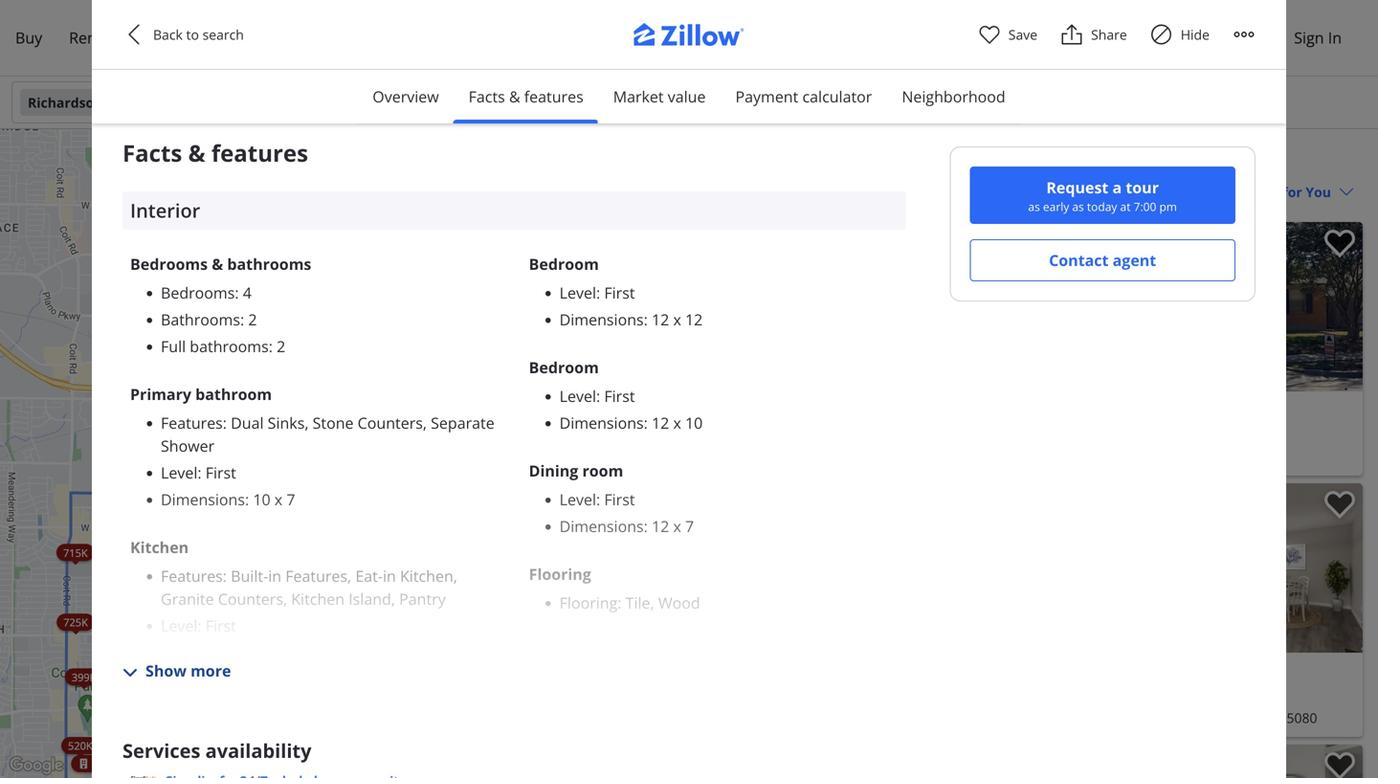 Task type: vqa. For each thing, say whether or not it's contained in the screenshot.
Home Recommendations Carousel element
no



Task type: describe. For each thing, give the bounding box(es) containing it.
0 horizontal spatial features
[[211, 137, 308, 168]]

dimensions inside level : first dimensions : 10 x 7
[[161, 489, 245, 510]]

949k
[[107, 556, 132, 571]]

for you 315k
[[293, 423, 328, 446]]

dimensions inside bedroom level : first dimensions : 12 x 12
[[560, 309, 644, 330]]

10)
[[1167, 231, 1184, 247]]

property images, use arrow keys to navigate, image 1 of 20 group
[[676, 483, 1016, 657]]

overview button
[[357, 70, 454, 123]]

results
[[698, 182, 742, 200]]

dual sinks, stone counters, separate shower
[[161, 412, 495, 456]]

sign in
[[1294, 27, 1342, 48]]

0 vertical spatial link
[[282, 438, 328, 464]]

735k
[[212, 444, 236, 458]]

richardson tx real estate & homes for sale
[[680, 147, 1085, 174]]

2 vertical spatial for
[[154, 756, 167, 765]]

first inside bedroom level : first dimensions : 12 x 10
[[604, 386, 635, 406]]

bds
[[695, 424, 717, 443]]

level inside level : first dimensions : 10 x 7
[[161, 462, 198, 483]]

12 inside dining room level : first dimensions : 12 x 7
[[652, 516, 669, 536]]

rent
[[69, 27, 102, 48]]

tour for 3d tour 500k
[[127, 673, 146, 682]]

keyboard shortcuts
[[298, 766, 381, 778]]

estate
[[861, 147, 918, 174]]

365k
[[268, 566, 292, 580]]

2652 custer pkwy #106, richardson, tx 75080 image
[[1023, 483, 1363, 653]]

495k link
[[207, 587, 245, 605]]

counters, inside "dual sinks, stone counters, separate shower"
[[358, 412, 427, 433]]

465k link
[[101, 760, 139, 777]]

overview
[[373, 86, 439, 107]]

1 horizontal spatial chevron left image
[[685, 295, 708, 318]]

price cut: $10,000 (oct 10)
[[1038, 231, 1184, 247]]

show more link
[[123, 660, 231, 683]]

dimensions inside bedroom level : first dimensions : 12 x 10
[[560, 412, 644, 433]]

chevron down image inside show more button
[[123, 665, 138, 681]]

level inside bedroom level : first dimensions : 12 x 10
[[560, 386, 596, 406]]

0 vertical spatial bathrooms
[[227, 253, 311, 274]]

chevron right image inside property images, use arrow keys to navigate, image 1 of 28 "group"
[[1330, 557, 1353, 580]]

bathrooms
[[161, 309, 240, 330]]

value
[[668, 86, 706, 107]]

sign in link
[[1281, 16, 1355, 60]]

dining room level : first dimensions : 12 x 7
[[529, 460, 694, 536]]

you for 480k
[[163, 567, 178, 576]]

#106,
[[1145, 709, 1180, 727]]

richardson,
[[1184, 709, 1257, 727]]

725k 450k
[[63, 615, 491, 646]]

715k
[[63, 545, 88, 560]]

payment
[[736, 86, 799, 107]]

1 horizontal spatial 485k link
[[278, 413, 316, 431]]

475k link
[[129, 728, 167, 746]]

2 in from the left
[[383, 565, 396, 586]]

rent link
[[56, 16, 115, 60]]

chevron left image for property images, use arrow keys to navigate, image 1 of 20 group
[[685, 557, 708, 580]]

request a tour as early as today at 7:00 pm
[[1028, 177, 1177, 214]]

granite
[[161, 588, 214, 609]]

2 inside map "region"
[[93, 757, 99, 771]]

manage rentals
[[996, 27, 1110, 48]]

first inside level : first dimensions
[[206, 615, 236, 636]]

homes
[[942, 147, 1007, 174]]

490k
[[244, 395, 269, 409]]

719k
[[117, 528, 141, 542]]

1.29m
[[114, 629, 145, 643]]

shower
[[161, 435, 215, 456]]

primary bathroom
[[130, 384, 272, 404]]

tx for richardson tx real estate & homes for sale
[[788, 147, 811, 174]]

0 vertical spatial 520k link
[[207, 552, 245, 570]]

features : for dual sinks, stone counters, separate shower
[[161, 412, 231, 433]]

x inside bedroom level : first dimensions : 12 x 12
[[673, 309, 681, 330]]

tour for 3d tour
[[462, 505, 480, 514]]

1 chevron down image from the left
[[383, 95, 399, 110]]

1 vertical spatial 485k
[[157, 738, 181, 753]]

main navigation
[[0, 0, 1378, 77]]

advertise link
[[1124, 16, 1217, 60]]

new
[[296, 760, 311, 769]]

725k for 725k 450k
[[63, 615, 88, 629]]

& inside facts & features button
[[509, 86, 520, 107]]

625k
[[341, 422, 366, 436]]

counters, inside 'built-in features, eat-in kitchen, granite counters, kitchen island, pantry'
[[218, 588, 287, 609]]

1 vertical spatial flooring
[[560, 592, 618, 613]]

features : for built-in features, eat-in kitchen, granite counters, kitchen island, pantry
[[161, 565, 231, 586]]

pantry
[[399, 588, 446, 609]]

richardson for richardson tx
[[28, 93, 103, 112]]

3d for 3d tour
[[451, 505, 460, 514]]

wood
[[658, 592, 700, 613]]

0 vertical spatial bedrooms
[[130, 253, 208, 274]]

965k
[[192, 557, 217, 572]]

first inside dining room level : first dimensions : 12 x 7
[[604, 489, 635, 510]]

chevron left image for property images, use arrow keys to navigate, image 1 of 22 group
[[1033, 295, 1056, 318]]

custer
[[1065, 709, 1106, 727]]

google image
[[5, 753, 68, 778]]

1.29m link
[[108, 627, 151, 645]]

features,
[[285, 565, 351, 586]]

dual
[[231, 412, 264, 433]]

manage
[[996, 27, 1054, 48]]

3d tour 500k
[[111, 673, 146, 695]]

0 vertical spatial 499k link
[[233, 562, 271, 579]]

map data ©2024 google
[[392, 766, 497, 778]]

home loans
[[180, 27, 270, 48]]

1 vertical spatial 520k link
[[61, 737, 99, 754]]

richardson for richardson tx real estate & homes for sale
[[680, 147, 783, 174]]

level inside level : first dimensions
[[161, 615, 198, 636]]

405 grace dr, richardson, tx 75081 image
[[676, 222, 1016, 391]]

2 vertical spatial link
[[401, 734, 447, 760]]

sign
[[1294, 27, 1324, 48]]

units
[[102, 757, 126, 771]]

479k link
[[194, 660, 232, 677]]

island,
[[349, 588, 395, 609]]

show
[[145, 661, 187, 681]]

1 vertical spatial 2
[[277, 336, 285, 356]]

789k link
[[264, 749, 302, 766]]

912 forreston dr, richardson, tx 75080 image
[[676, 483, 1016, 653]]

stone
[[313, 412, 354, 433]]

first inside bedroom level : first dimensions : 12 x 12
[[604, 282, 635, 303]]

level inside bedroom level : first dimensions : 12 x 12
[[560, 282, 596, 303]]

519k link
[[96, 630, 134, 648]]

facts & features inside button
[[469, 86, 584, 107]]

real
[[816, 147, 856, 174]]

725k for 725k
[[533, 477, 558, 492]]

439k link
[[192, 545, 230, 562]]

0 vertical spatial 425k link
[[237, 503, 274, 520]]

445k link
[[505, 621, 551, 647]]

0 horizontal spatial 725k link
[[57, 614, 95, 631]]

share
[[1091, 25, 1127, 44]]

payment calculator
[[736, 86, 872, 107]]

0 vertical spatial 425k
[[243, 504, 268, 518]]

manage rentals link
[[983, 16, 1124, 60]]

property images, use arrow keys to navigate, image 1 of 28 group
[[1023, 483, 1363, 657]]

bedroom for bedroom level : first dimensions : 12 x 10
[[529, 357, 599, 377]]

facts inside button
[[469, 86, 505, 107]]

kitchen inside 'built-in features, eat-in kitchen, granite counters, kitchen island, pantry'
[[291, 588, 345, 609]]

0 vertical spatial flooring
[[529, 564, 591, 584]]

you for 315k
[[314, 423, 328, 432]]

tour
[[1126, 177, 1159, 198]]

features inside button
[[524, 86, 584, 107]]

3d tour link
[[439, 503, 484, 529]]

1 horizontal spatial 485k
[[284, 415, 309, 429]]

1.39m
[[103, 572, 133, 586]]

86
[[680, 182, 695, 200]]

x inside level : first dimensions : 10 x 7
[[275, 489, 283, 510]]

to
[[186, 25, 199, 44]]

575k
[[253, 632, 278, 646]]

first inside level : first dimensions : 10 x 7
[[206, 462, 236, 483]]

4
[[243, 282, 252, 303]]

features for built-in features, eat-in kitchen, granite counters, kitchen island, pantry
[[161, 565, 223, 586]]

1 vertical spatial bedrooms
[[161, 282, 235, 303]]

509k link
[[454, 503, 492, 521]]

2 as from the left
[[1072, 199, 1084, 214]]

(oct
[[1140, 231, 1164, 247]]

bathroom
[[195, 384, 272, 404]]

0 vertical spatial chevron left image
[[123, 23, 145, 46]]

contact agent
[[1049, 250, 1156, 270]]

525k
[[295, 409, 320, 424]]

2652
[[1031, 709, 1061, 727]]

1 horizontal spatial 650k
[[591, 421, 615, 435]]

10 inside bedroom level : first dimensions : 12 x 10
[[685, 412, 703, 433]]

1 horizontal spatial 425k
[[275, 598, 299, 613]]

zillow logo image
[[613, 23, 766, 56]]

1 in from the left
[[268, 565, 281, 586]]



Task type: locate. For each thing, give the bounding box(es) containing it.
485k up for you
[[157, 738, 181, 753]]

chevron left image right chevron right icon
[[1033, 295, 1056, 318]]

1 horizontal spatial kitchen
[[291, 588, 345, 609]]

x inside dining room level : first dimensions : 12 x 7
[[673, 516, 681, 536]]

1 vertical spatial facts
[[123, 137, 182, 168]]

3d left 509k
[[451, 505, 460, 514]]

717k
[[598, 475, 622, 489]]

1 horizontal spatial features
[[524, 86, 584, 107]]

485k link up 315k
[[278, 413, 316, 431]]

499k link up 495k link
[[233, 562, 271, 579]]

1 vertical spatial 425k link
[[268, 597, 306, 614]]

7 inside dining room level : first dimensions : 12 x 7
[[685, 516, 694, 536]]

0 horizontal spatial 499k link
[[233, 562, 271, 579]]

kitchen
[[130, 537, 189, 557], [291, 588, 345, 609]]

0 horizontal spatial kitchen
[[130, 537, 189, 557]]

tx left real
[[788, 147, 811, 174]]

725k link left 519k link
[[57, 614, 95, 631]]

services availability
[[123, 738, 312, 764]]

1 horizontal spatial 725k link
[[526, 476, 564, 493]]

features : up granite
[[161, 565, 231, 586]]

bedroom inside bedroom level : first dimensions : 12 x 10
[[529, 357, 599, 377]]

435k link
[[171, 727, 217, 753]]

0 horizontal spatial counters,
[[218, 588, 287, 609]]

save
[[1009, 25, 1038, 44]]

1.40m
[[247, 481, 277, 495]]

flooring left tile,
[[560, 592, 618, 613]]

1 horizontal spatial 7
[[685, 516, 694, 536]]

built-in features, eat-in kitchen, granite counters, kitchen island, pantry
[[161, 565, 457, 609]]

2 vertical spatial you
[[169, 756, 183, 765]]

0 horizontal spatial 485k link
[[150, 737, 188, 754]]

more
[[191, 661, 231, 681]]

0 horizontal spatial tour
[[127, 673, 146, 682]]

as left early
[[1028, 199, 1040, 214]]

built-
[[231, 565, 268, 586]]

725k link left room
[[526, 476, 564, 493]]

you inside for you 480k
[[163, 567, 178, 576]]

sell link
[[115, 16, 167, 60]]

for inside for you 480k
[[148, 567, 161, 576]]

flooring up 445k link
[[529, 564, 591, 584]]

chevron left image up wood
[[685, 557, 708, 580]]

7 inside level : first dimensions : 10 x 7
[[286, 489, 295, 510]]

0 vertical spatial 499k
[[240, 563, 264, 578]]

1 vertical spatial chevron right image
[[1330, 557, 1353, 580]]

save this home image
[[977, 230, 1008, 258], [1325, 230, 1355, 258], [1325, 491, 1355, 519], [1325, 752, 1355, 778]]

10 inside level : first dimensions : 10 x 7
[[253, 489, 271, 510]]

0 horizontal spatial 650k
[[392, 762, 417, 776]]

1 horizontal spatial 520k link
[[207, 552, 245, 570]]

399k link
[[65, 668, 103, 686]]

advertisement region
[[123, 770, 906, 778]]

1 vertical spatial 10
[[253, 489, 271, 510]]

help
[[1232, 27, 1266, 48]]

counters,
[[358, 412, 427, 433], [218, 588, 287, 609]]

main content
[[660, 129, 1378, 778]]

&
[[509, 86, 520, 107], [188, 137, 205, 168], [923, 147, 937, 174], [212, 253, 223, 274]]

0 vertical spatial bedroom
[[529, 253, 599, 274]]

1 vertical spatial 725k
[[63, 615, 88, 629]]

you inside for you 315k
[[314, 423, 328, 432]]

features for dual sinks, stone counters, separate shower
[[161, 412, 223, 433]]

save this home button
[[962, 222, 1016, 276], [1309, 222, 1363, 276], [1309, 483, 1363, 537], [1309, 745, 1363, 778]]

x inside bedroom level : first dimensions : 12 x 10
[[673, 412, 681, 433]]

499k link
[[233, 562, 271, 579], [449, 631, 487, 648]]

chevron right image inside property images, use arrow keys to navigate, image 1 of 22 group
[[1330, 295, 1353, 318]]

650k link
[[584, 419, 622, 437], [385, 760, 423, 777]]

2 horizontal spatial 2
[[277, 336, 285, 356]]

1 horizontal spatial in
[[383, 565, 396, 586]]

1 horizontal spatial chevron left image
[[1033, 295, 1056, 318]]

advertise
[[1137, 27, 1204, 48]]

225k
[[201, 624, 225, 639]]

new link
[[270, 758, 315, 778]]

facts up interior
[[123, 137, 182, 168]]

1 horizontal spatial 3d
[[451, 505, 460, 514]]

0 horizontal spatial 7
[[286, 489, 295, 510]]

1 horizontal spatial tx
[[788, 147, 811, 174]]

1 vertical spatial 499k link
[[449, 631, 487, 648]]

bedroom for bedroom level : first dimensions : 12 x 12
[[529, 253, 599, 274]]

dimensions down 225k link
[[161, 642, 245, 663]]

0 horizontal spatial 425k
[[243, 504, 268, 518]]

7 right 1.40m
[[286, 489, 295, 510]]

3d for 3d tour 500k
[[117, 673, 125, 682]]

3d tour
[[451, 505, 480, 514]]

12
[[652, 309, 669, 330], [685, 309, 703, 330], [652, 412, 669, 433], [652, 516, 669, 536]]

features
[[161, 412, 223, 433], [161, 565, 223, 586]]

2 units
[[93, 757, 126, 771]]

500k
[[112, 667, 136, 681], [111, 681, 135, 695]]

485k link up for you
[[150, 737, 188, 754]]

2 features : from the top
[[161, 565, 231, 586]]

499k left 445k
[[456, 633, 480, 647]]

loans
[[228, 27, 270, 48]]

kitchen up for you 480k
[[130, 537, 189, 557]]

for inside for you 315k
[[299, 423, 312, 432]]

2 vertical spatial 2
[[93, 757, 99, 771]]

0 vertical spatial 650k
[[591, 421, 615, 435]]

0 vertical spatial 725k
[[533, 477, 558, 492]]

kitchen down features,
[[291, 588, 345, 609]]

bathrooms up 4
[[227, 253, 311, 274]]

0 vertical spatial tx
[[106, 93, 123, 112]]

0 horizontal spatial as
[[1028, 199, 1040, 214]]

tour
[[462, 505, 480, 514], [127, 673, 146, 682]]

map region
[[0, 0, 809, 778]]

0 vertical spatial chevron left image
[[1033, 295, 1056, 318]]

1 vertical spatial 425k
[[275, 598, 299, 613]]

full
[[161, 336, 186, 356]]

1 as from the left
[[1028, 199, 1040, 214]]

you inside for you link
[[169, 756, 183, 765]]

0 vertical spatial features
[[524, 86, 584, 107]]

2 bedroom from the top
[[529, 357, 599, 377]]

7 up wood
[[685, 516, 694, 536]]

500k inside the 3d tour 500k
[[111, 681, 135, 695]]

1 vertical spatial facts & features
[[123, 137, 308, 168]]

1 vertical spatial 650k
[[392, 762, 417, 776]]

675k link
[[341, 420, 379, 438]]

2 features from the top
[[161, 565, 223, 586]]

525k link
[[289, 408, 327, 425]]

tx for richardson tx
[[106, 93, 123, 112]]

link
[[282, 438, 328, 464], [357, 694, 402, 720], [401, 734, 447, 760]]

650k link up room
[[584, 419, 622, 437]]

features up shower on the bottom of the page
[[161, 412, 223, 433]]

main content containing richardson tx real estate & homes for sale
[[660, 129, 1378, 778]]

dimensions inside dining room level : first dimensions : 12 x 7
[[560, 516, 644, 536]]

0 horizontal spatial 499k
[[240, 563, 264, 578]]

0 horizontal spatial 725k
[[63, 615, 88, 629]]

chevron left image
[[1033, 295, 1056, 318], [685, 557, 708, 580]]

0 vertical spatial tour
[[462, 505, 480, 514]]

0 horizontal spatial 485k
[[157, 738, 181, 753]]

rentals
[[1058, 27, 1110, 48]]

499k left 365k
[[240, 563, 264, 578]]

0 vertical spatial chevron right image
[[1330, 295, 1353, 318]]

520k for bottommost '520k' link
[[68, 739, 93, 753]]

0 horizontal spatial facts
[[123, 137, 182, 168]]

dimensions down 735k link
[[161, 489, 245, 510]]

1 vertical spatial counters,
[[218, 588, 287, 609]]

show more button
[[123, 660, 231, 683]]

1 vertical spatial 499k
[[456, 633, 480, 647]]

1.30m link
[[114, 534, 158, 552]]

3 chevron down image from the left
[[950, 95, 965, 110]]

1 bedroom from the top
[[529, 253, 599, 274]]

1 vertical spatial chevron left image
[[685, 557, 708, 580]]

as down request
[[1072, 199, 1084, 214]]

0 horizontal spatial richardson
[[28, 93, 103, 112]]

0 vertical spatial 485k
[[284, 415, 309, 429]]

share image
[[1061, 23, 1084, 46]]

: inside flooring flooring : tile, wood
[[618, 592, 622, 613]]

490k link
[[237, 393, 275, 411]]

tx
[[106, 93, 123, 112], [788, 147, 811, 174], [1261, 709, 1276, 727]]

features : up shower on the bottom of the page
[[161, 412, 231, 433]]

tx down sell link
[[106, 93, 123, 112]]

for you link
[[142, 754, 187, 778]]

725k inside 725k 450k
[[63, 615, 88, 629]]

richardson up results
[[680, 147, 783, 174]]

richardson tx
[[28, 93, 123, 112]]

2 chevron right image from the top
[[1330, 557, 1353, 580]]

500k down 519k link
[[112, 667, 136, 681]]

0 horizontal spatial tx
[[106, 93, 123, 112]]

tx inside 2652 custer pkwy #106, richardson, tx 75080 link
[[1261, 709, 1276, 727]]

1 vertical spatial you
[[163, 567, 178, 576]]

0 horizontal spatial chevron down image
[[383, 95, 399, 110]]

property images, use arrow keys to navigate, image 1 of 22 group
[[1023, 222, 1363, 396]]

0 vertical spatial counters,
[[358, 412, 427, 433]]

calculator
[[803, 86, 872, 107]]

chevron left image inside property images, use arrow keys to navigate, image 1 of 20 group
[[685, 557, 708, 580]]

0 vertical spatial kitchen
[[130, 537, 189, 557]]

chevron down image
[[505, 95, 521, 110], [834, 95, 849, 110], [1339, 184, 1354, 200], [123, 665, 138, 681]]

425k link down 1.40m link
[[237, 503, 274, 520]]

1 vertical spatial 485k link
[[150, 737, 188, 754]]

725k left room
[[533, 477, 558, 492]]

heart image
[[978, 23, 1001, 46]]

675k
[[348, 422, 372, 436]]

primary
[[130, 384, 191, 404]]

for you
[[154, 756, 183, 765]]

1 features : from the top
[[161, 412, 231, 433]]

market value
[[613, 86, 706, 107]]

dimensions up bedroom level : first dimensions : 12 x 10
[[560, 309, 644, 330]]

features
[[524, 86, 584, 107], [211, 137, 308, 168]]

12 inside bedroom level : first dimensions : 12 x 10
[[652, 412, 669, 433]]

717k link
[[591, 474, 629, 491]]

0 horizontal spatial 520k link
[[61, 737, 99, 754]]

features up granite
[[161, 565, 223, 586]]

0 vertical spatial 725k link
[[526, 476, 564, 493]]

1 vertical spatial link
[[357, 694, 402, 720]]

for
[[1012, 147, 1042, 174]]

425k down 1.40m link
[[243, 504, 268, 518]]

dimensions
[[560, 309, 644, 330], [560, 412, 644, 433], [161, 489, 245, 510], [560, 516, 644, 536], [161, 642, 245, 663]]

2652 custer pkwy #106, richardson, tx 75080 link
[[1031, 706, 1355, 729]]

hide
[[1181, 25, 1210, 44]]

0 horizontal spatial chevron left image
[[123, 23, 145, 46]]

facts right overview
[[469, 86, 505, 107]]

0 vertical spatial 7
[[286, 489, 295, 510]]

650k link right shortcuts
[[385, 760, 423, 777]]

0 horizontal spatial facts & features
[[123, 137, 308, 168]]

for for 315k
[[299, 423, 312, 432]]

bedrooms down interior
[[130, 253, 208, 274]]

735k link
[[205, 442, 243, 460]]

chevron right image
[[1330, 295, 1353, 318], [1330, 557, 1353, 580]]

0 vertical spatial for
[[299, 423, 312, 432]]

0 vertical spatial richardson
[[28, 93, 103, 112]]

0 vertical spatial 10
[[685, 412, 703, 433]]

0 vertical spatial 520k
[[213, 554, 238, 568]]

dimensions up room
[[560, 412, 644, 433]]

520k for '520k' link to the top
[[213, 554, 238, 568]]

map
[[392, 766, 411, 778]]

property images, use arrow keys to navigate, image 1 of 25 group
[[1023, 745, 1363, 778]]

dining
[[529, 460, 578, 481]]

data
[[414, 766, 433, 778]]

sell
[[129, 27, 153, 48]]

more image
[[1233, 23, 1256, 46]]

0 horizontal spatial 650k link
[[385, 760, 423, 777]]

1 vertical spatial bathrooms
[[190, 336, 269, 356]]

0 vertical spatial 485k link
[[278, 413, 316, 431]]

chevron left image
[[123, 23, 145, 46], [685, 295, 708, 318]]

1 horizontal spatial 650k link
[[584, 419, 622, 437]]

first
[[604, 282, 635, 303], [604, 386, 635, 406], [206, 462, 236, 483], [604, 489, 635, 510], [206, 615, 236, 636]]

3d right 399k
[[117, 673, 125, 682]]

bedrooms up bathrooms
[[161, 282, 235, 303]]

bathrooms down bathrooms
[[190, 336, 269, 356]]

425k
[[243, 504, 268, 518], [275, 598, 299, 613]]

0 vertical spatial facts & features
[[469, 86, 584, 107]]

1 vertical spatial richardson
[[680, 147, 783, 174]]

0 vertical spatial features :
[[161, 412, 231, 433]]

bedroom inside bedroom level : first dimensions : 12 x 12
[[529, 253, 599, 274]]

tx inside the filters element
[[106, 93, 123, 112]]

:
[[235, 282, 239, 303], [596, 282, 600, 303], [240, 309, 244, 330], [644, 309, 648, 330], [269, 336, 273, 356], [596, 386, 600, 406], [223, 412, 227, 433], [644, 412, 648, 433], [198, 462, 202, 483], [245, 489, 249, 510], [596, 489, 600, 510], [644, 516, 648, 536], [223, 565, 227, 586], [618, 592, 622, 613], [198, 615, 202, 636]]

link down sinks,
[[282, 438, 328, 464]]

dimensions down 717k
[[560, 516, 644, 536]]

650k up room
[[591, 421, 615, 435]]

1 horizontal spatial tour
[[462, 505, 480, 514]]

1 vertical spatial kitchen
[[291, 588, 345, 609]]

1 horizontal spatial facts & features
[[469, 86, 584, 107]]

& inside the bedrooms & bathrooms bedrooms : 4 bathrooms : 2 full bathrooms : 2
[[212, 253, 223, 274]]

tx left 75080
[[1261, 709, 1276, 727]]

link up shortcuts
[[357, 694, 402, 720]]

1.30m
[[121, 536, 151, 550]]

1 horizontal spatial counters,
[[358, 412, 427, 433]]

965k link
[[186, 556, 224, 573]]

tour inside the 3d tour 500k
[[127, 673, 146, 682]]

$550,000 3 bds
[[683, 397, 765, 443]]

skip link list tab list
[[357, 70, 1021, 124]]

86 results
[[680, 182, 742, 200]]

market value button
[[598, 70, 721, 123]]

bedroom level : first dimensions : 12 x 10
[[529, 357, 703, 433]]

500k right 399k
[[111, 681, 135, 695]]

property images, use arrow keys to navigate, image 1 of 40 group
[[676, 222, 1016, 391]]

0 horizontal spatial 10
[[253, 489, 271, 510]]

link up data
[[401, 734, 447, 760]]

richardson inside the filters element
[[28, 93, 103, 112]]

1 chevron right image from the top
[[1330, 295, 1353, 318]]

3d inside the 3d tour 500k
[[117, 673, 125, 682]]

richardson down rent link
[[28, 93, 103, 112]]

485k up 315k
[[284, 415, 309, 429]]

0 horizontal spatial 520k
[[68, 739, 93, 753]]

425k up 725k 450k
[[275, 598, 299, 613]]

1 horizontal spatial 10
[[685, 412, 703, 433]]

725k up 399k
[[63, 615, 88, 629]]

0 vertical spatial 2
[[248, 309, 257, 330]]

325k
[[114, 744, 138, 759]]

2 chevron down image from the left
[[685, 95, 700, 110]]

1 vertical spatial 650k link
[[385, 760, 423, 777]]

499k link left 445k
[[449, 631, 487, 648]]

home
[[180, 27, 224, 48]]

1 horizontal spatial 499k link
[[449, 631, 487, 648]]

availability
[[205, 738, 312, 764]]

: inside level : first dimensions
[[198, 615, 202, 636]]

1 vertical spatial features :
[[161, 565, 231, 586]]

for for 480k
[[148, 567, 161, 576]]

465k
[[107, 761, 132, 776]]

1 vertical spatial for
[[148, 567, 161, 576]]

pm
[[1160, 199, 1177, 214]]

interior
[[130, 197, 200, 223]]

1 vertical spatial bedroom
[[529, 357, 599, 377]]

save button
[[978, 23, 1038, 46]]

cut:
[[1070, 231, 1092, 247]]

1 horizontal spatial 499k
[[456, 633, 480, 647]]

1 features from the top
[[161, 412, 223, 433]]

hide image
[[1150, 23, 1173, 46]]

level inside dining room level : first dimensions : 12 x 7
[[560, 489, 596, 510]]

chevron down image
[[383, 95, 399, 110], [685, 95, 700, 110], [950, 95, 965, 110]]

separate
[[431, 412, 495, 433]]

chevron right image
[[983, 295, 1006, 318]]

519k
[[103, 632, 128, 646]]

450k
[[466, 632, 491, 646]]

1 horizontal spatial 2
[[248, 309, 257, 330]]

625k link
[[335, 420, 372, 438]]

level : first dimensions : 10 x 7
[[161, 462, 295, 510]]

keyboard
[[298, 766, 338, 778]]

2 vertical spatial tx
[[1261, 709, 1276, 727]]

back to search
[[153, 25, 244, 44]]

650k right shortcuts
[[392, 762, 417, 776]]

705 dover dr, richardson, tx 75080 image
[[1023, 222, 1363, 391]]

filters element
[[0, 77, 1378, 129]]

425k link up 725k 450k
[[268, 597, 306, 614]]



